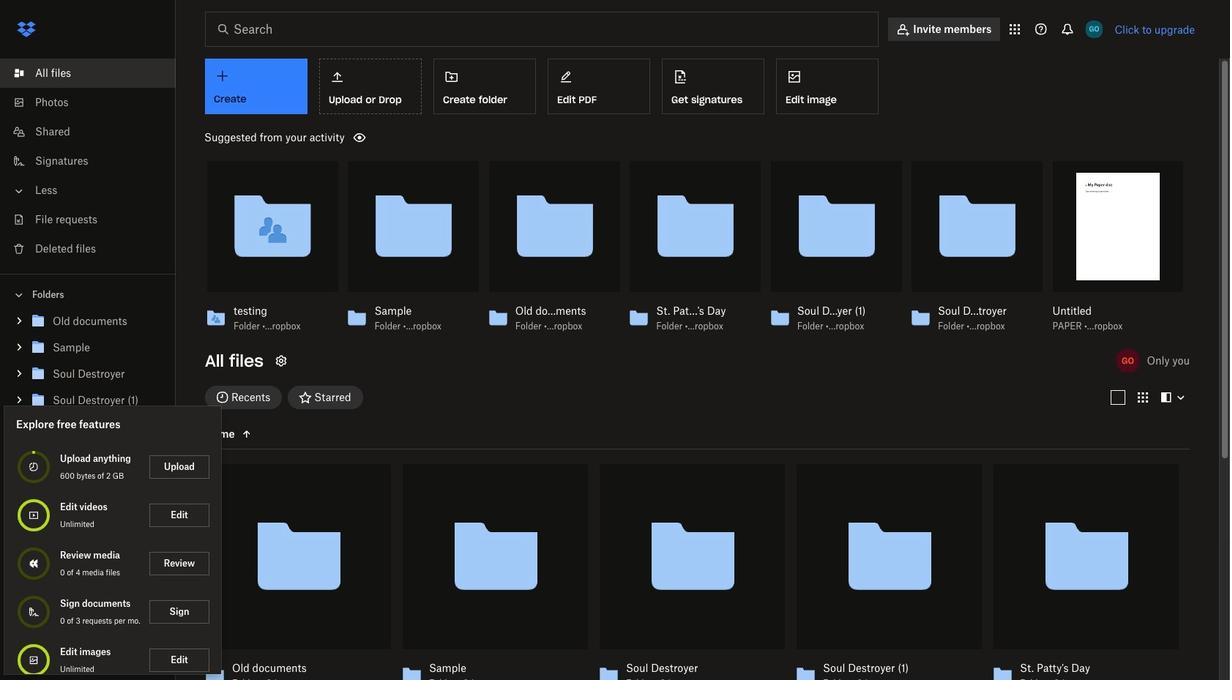 Task type: describe. For each thing, give the bounding box(es) containing it.
dropbox image
[[12, 15, 41, 44]]

folder, old documents row
[[200, 464, 391, 680]]



Task type: vqa. For each thing, say whether or not it's contained in the screenshot.
first Remote Device Wipe from the left
no



Task type: locate. For each thing, give the bounding box(es) containing it.
list
[[0, 50, 176, 274]]

menu
[[4, 406, 221, 680]]

list item
[[0, 59, 176, 88]]

folder, st. patty's day row
[[988, 464, 1179, 680]]

folder, soul destroyer row
[[594, 464, 785, 680]]

group
[[0, 305, 176, 477]]

less image
[[12, 184, 26, 198]]

quota usage progress bar
[[16, 450, 51, 485], [16, 498, 51, 533], [16, 546, 51, 581], [16, 595, 51, 630], [15, 642, 38, 666], [16, 643, 51, 678]]

folder, soul destroyer (1) row
[[791, 464, 982, 680]]

folder, sample row
[[397, 464, 588, 680]]



